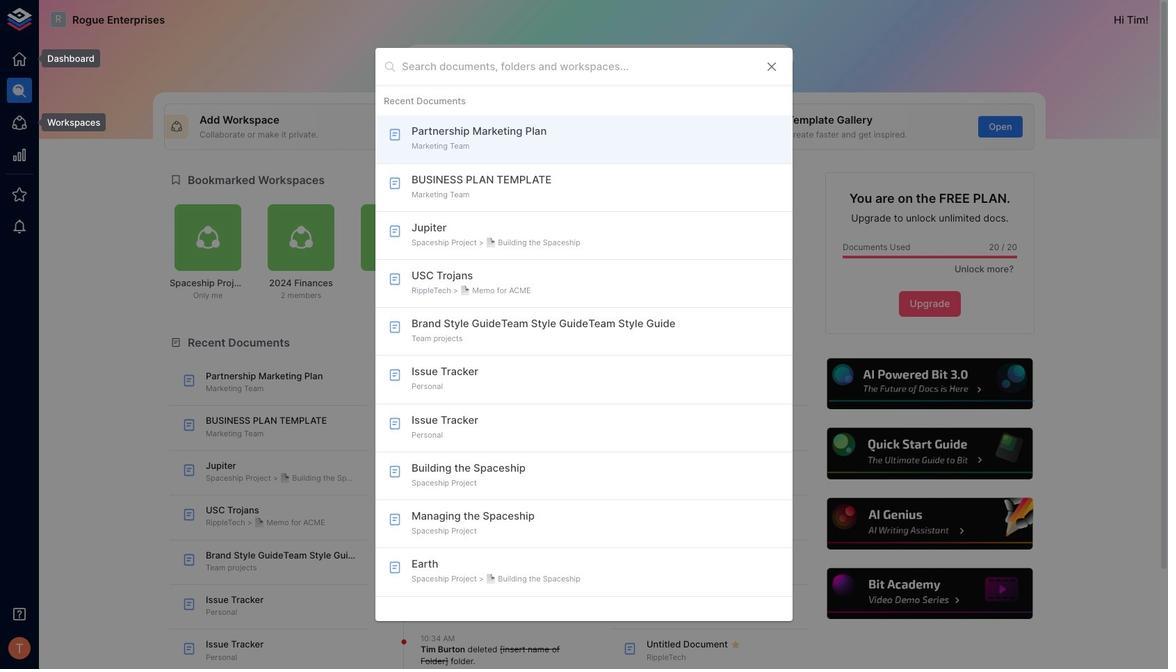 Task type: vqa. For each thing, say whether or not it's contained in the screenshot.
the rightmost Plan
no



Task type: locate. For each thing, give the bounding box(es) containing it.
dialog
[[376, 48, 793, 622]]

help image
[[826, 357, 1035, 412], [826, 427, 1035, 482], [826, 497, 1035, 552], [826, 567, 1035, 622]]

1 vertical spatial tooltip
[[32, 113, 106, 132]]

2 help image from the top
[[826, 427, 1035, 482]]

0 vertical spatial tooltip
[[32, 49, 100, 68]]

tooltip
[[32, 49, 100, 68], [32, 113, 106, 132]]



Task type: describe. For each thing, give the bounding box(es) containing it.
3 help image from the top
[[826, 497, 1035, 552]]

1 help image from the top
[[826, 357, 1035, 412]]

1 tooltip from the top
[[32, 49, 100, 68]]

Search documents, folders and workspaces... text field
[[402, 56, 754, 77]]

4 help image from the top
[[826, 567, 1035, 622]]

2 tooltip from the top
[[32, 113, 106, 132]]



